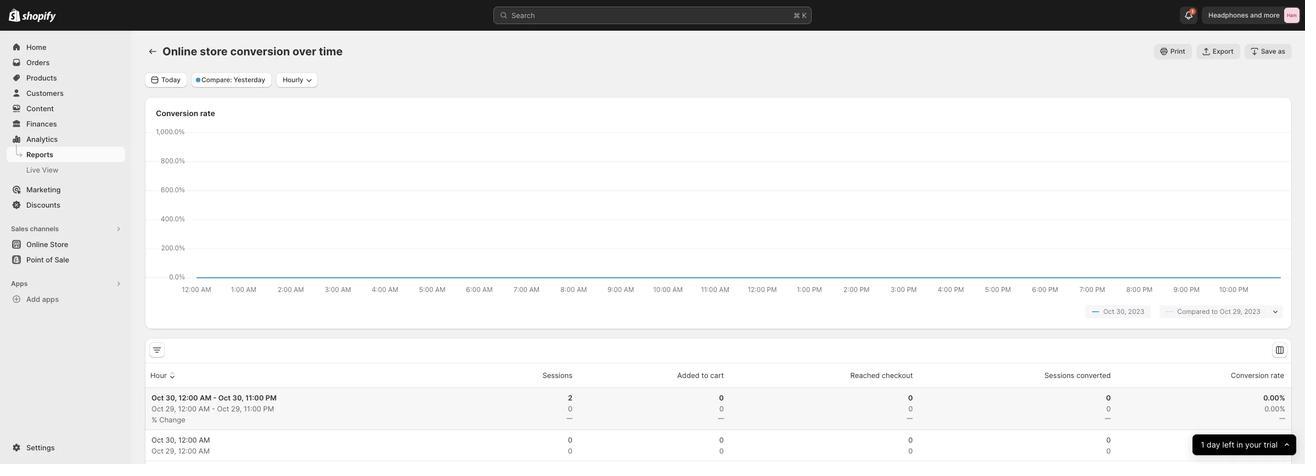Task type: locate. For each thing, give the bounding box(es) containing it.
conversion rate inside button
[[1231, 372, 1284, 380]]

your
[[1245, 440, 1261, 450]]

online inside online store link
[[26, 240, 48, 249]]

sessions converted
[[1044, 372, 1111, 380]]

to left cart
[[702, 372, 708, 380]]

1 left the headphones
[[1191, 9, 1194, 14]]

1 horizontal spatial online
[[162, 45, 197, 58]]

1 vertical spatial -
[[212, 405, 215, 414]]

analytics
[[26, 135, 58, 144]]

1 horizontal spatial to
[[1212, 308, 1218, 316]]

0 vertical spatial conversion
[[156, 109, 198, 118]]

0 vertical spatial online
[[162, 45, 197, 58]]

online up today
[[162, 45, 197, 58]]

conversion rate button
[[1218, 365, 1286, 386]]

point of sale link
[[7, 252, 125, 268]]

orders
[[26, 58, 50, 67]]

sessions for sessions
[[542, 372, 572, 380]]

customers link
[[7, 86, 125, 101]]

no change image for 0
[[907, 415, 913, 424]]

no change image down checkout
[[907, 415, 913, 424]]

to for compared
[[1212, 308, 1218, 316]]

compared to oct 29, 2023
[[1177, 308, 1261, 316]]

no change image down cart
[[718, 415, 724, 424]]

sales channels button
[[7, 222, 125, 237]]

1 for 1
[[1191, 9, 1194, 14]]

add
[[26, 295, 40, 304]]

content
[[26, 104, 54, 113]]

settings
[[26, 444, 55, 453]]

online up the point
[[26, 240, 48, 249]]

today
[[161, 76, 181, 84]]

cart
[[710, 372, 724, 380]]

2 2023 from the left
[[1244, 308, 1261, 316]]

sales
[[11, 225, 28, 233]]

over
[[292, 45, 316, 58]]

rate
[[200, 109, 215, 118], [1271, 372, 1284, 380]]

0 0
[[568, 436, 572, 456], [719, 436, 724, 456], [908, 436, 913, 456], [1106, 436, 1111, 456]]

oct 30, 12:00 am - oct 30, 11:00 pm oct 29, 12:00 am - oct 29, 11:00 pm % change
[[151, 394, 277, 425]]

no change image
[[718, 415, 724, 424], [1105, 415, 1111, 424], [1279, 415, 1285, 424]]

-
[[213, 394, 216, 403], [212, 405, 215, 414]]

0 vertical spatial pm
[[266, 394, 277, 403]]

1 horizontal spatial conversion
[[1231, 372, 1269, 380]]

settings link
[[7, 441, 125, 456]]

hourly
[[283, 76, 303, 84]]

0
[[719, 394, 724, 403], [908, 394, 913, 403], [1106, 394, 1111, 403], [568, 405, 572, 414], [719, 405, 724, 414], [908, 405, 913, 414], [1106, 405, 1111, 414], [568, 436, 572, 445], [719, 436, 724, 445], [908, 436, 913, 445], [1106, 436, 1111, 445], [568, 447, 572, 456], [719, 447, 724, 456], [908, 447, 913, 456], [1106, 447, 1111, 456]]

sessions for sessions converted
[[1044, 372, 1074, 380]]

1 button
[[1180, 7, 1197, 24]]

2 sessions from the left
[[1044, 372, 1074, 380]]

0 vertical spatial rate
[[200, 109, 215, 118]]

30,
[[1116, 308, 1126, 316], [166, 394, 177, 403], [232, 394, 244, 403], [165, 436, 176, 445]]

1 vertical spatial 11:00
[[244, 405, 261, 414]]

0 vertical spatial to
[[1212, 308, 1218, 316]]

and
[[1250, 11, 1262, 19]]

sale
[[55, 256, 69, 265]]

1 horizontal spatial conversion rate
[[1231, 372, 1284, 380]]

1 horizontal spatial 1
[[1201, 440, 1204, 450]]

online for online store conversion over time
[[162, 45, 197, 58]]

0 horizontal spatial 1
[[1191, 9, 1194, 14]]

marketing link
[[7, 182, 125, 198]]

0 vertical spatial -
[[213, 394, 216, 403]]

1 left the day
[[1201, 440, 1204, 450]]

discounts
[[26, 201, 60, 210]]

to right compared
[[1212, 308, 1218, 316]]

1 vertical spatial online
[[26, 240, 48, 249]]

1 horizontal spatial no change image
[[1105, 415, 1111, 424]]

headphones
[[1208, 11, 1248, 19]]

1 horizontal spatial no change image
[[907, 415, 913, 424]]

export
[[1213, 47, 1233, 55]]

1 inside "1 day left in your trial" dropdown button
[[1201, 440, 1204, 450]]

1 inside 1 dropdown button
[[1191, 9, 1194, 14]]

headphones and more image
[[1284, 8, 1300, 23]]

1 horizontal spatial rate
[[1271, 372, 1284, 380]]

oct 30, 2023
[[1103, 308, 1144, 316]]

⌘ k
[[794, 11, 807, 20]]

0 horizontal spatial 2023
[[1128, 308, 1144, 316]]

1 vertical spatial 1
[[1201, 440, 1204, 450]]

1 vertical spatial to
[[702, 372, 708, 380]]

added to cart
[[677, 372, 724, 380]]

day
[[1206, 440, 1220, 450]]

0 vertical spatial 1
[[1191, 9, 1194, 14]]

shopify image
[[9, 9, 20, 22], [22, 11, 56, 22]]

pm
[[266, 394, 277, 403], [263, 405, 274, 414]]

1 no change image from the left
[[566, 415, 572, 424]]

save as button
[[1244, 44, 1292, 59]]

30, inside "oct 30, 12:00 am oct 29, 12:00 am"
[[165, 436, 176, 445]]

0 horizontal spatial conversion rate
[[156, 109, 215, 118]]

1 for 1 day left in your trial
[[1201, 440, 1204, 450]]

sessions left "converted"
[[1044, 372, 1074, 380]]

view
[[42, 166, 59, 175]]

to
[[1212, 308, 1218, 316], [702, 372, 708, 380]]

home
[[26, 43, 46, 52]]

29, inside "oct 30, 12:00 am oct 29, 12:00 am"
[[165, 447, 176, 456]]

am
[[200, 394, 211, 403], [199, 405, 210, 414], [199, 436, 210, 445], [199, 447, 210, 456]]

3 no change image from the left
[[1279, 415, 1285, 424]]

0 horizontal spatial no change image
[[566, 415, 572, 424]]

apps
[[11, 280, 28, 288]]

1 vertical spatial conversion rate
[[1231, 372, 1284, 380]]

29,
[[1233, 308, 1242, 316], [165, 405, 176, 414], [231, 405, 242, 414], [165, 447, 176, 456]]

finances link
[[7, 116, 125, 132]]

hour
[[150, 372, 167, 380]]

2 0 0 from the left
[[719, 436, 724, 456]]

store
[[200, 45, 228, 58]]

as
[[1278, 47, 1285, 55]]

sales channels
[[11, 225, 59, 233]]

0 horizontal spatial to
[[702, 372, 708, 380]]

add apps button
[[7, 292, 125, 307]]

1
[[1191, 9, 1194, 14], [1201, 440, 1204, 450]]

no change image up 0.00% 0.00%
[[1279, 415, 1285, 424]]

1 horizontal spatial sessions
[[1044, 372, 1074, 380]]

oct
[[1103, 308, 1114, 316], [1220, 308, 1231, 316], [151, 394, 164, 403], [218, 394, 231, 403], [151, 405, 163, 414], [217, 405, 229, 414], [151, 436, 163, 445], [151, 447, 163, 456]]

2 horizontal spatial no change image
[[1279, 415, 1285, 424]]

12:00
[[179, 394, 198, 403], [178, 405, 197, 414], [178, 436, 197, 445], [178, 447, 197, 456]]

0 horizontal spatial conversion
[[156, 109, 198, 118]]

%
[[151, 416, 157, 425]]

no change image down 2
[[566, 415, 572, 424]]

4 0 0 from the left
[[1106, 436, 1111, 456]]

added to cart button
[[665, 365, 725, 386]]

1 horizontal spatial 2023
[[1244, 308, 1261, 316]]

conversion rate
[[156, 109, 215, 118], [1231, 372, 1284, 380]]

checkout
[[882, 372, 913, 380]]

0 horizontal spatial no change image
[[718, 415, 724, 424]]

1 sessions from the left
[[542, 372, 572, 380]]

to inside button
[[702, 372, 708, 380]]

store
[[50, 240, 68, 249]]

sessions converted button
[[1032, 365, 1112, 386]]

marketing
[[26, 185, 61, 194]]

0 horizontal spatial online
[[26, 240, 48, 249]]

0 vertical spatial 11:00
[[245, 394, 264, 403]]

1 0 0 from the left
[[568, 436, 572, 456]]

reports link
[[7, 147, 125, 162]]

1 vertical spatial conversion
[[1231, 372, 1269, 380]]

1 vertical spatial rate
[[1271, 372, 1284, 380]]

0 horizontal spatial rate
[[200, 109, 215, 118]]

discounts link
[[7, 198, 125, 213]]

sessions up 2
[[542, 372, 572, 380]]

no change image down "converted"
[[1105, 415, 1111, 424]]

0 vertical spatial conversion rate
[[156, 109, 215, 118]]

0 horizontal spatial sessions
[[542, 372, 572, 380]]

online store button
[[0, 237, 132, 252]]

no change image
[[566, 415, 572, 424], [907, 415, 913, 424]]

0.00%
[[1263, 394, 1285, 403], [1264, 405, 1285, 414], [1264, 436, 1285, 445], [1264, 447, 1285, 456]]

2 no change image from the left
[[907, 415, 913, 424]]



Task type: describe. For each thing, give the bounding box(es) containing it.
0.00% 0.00%
[[1264, 436, 1285, 456]]

compare: yesterday
[[201, 76, 265, 84]]

conversion
[[230, 45, 290, 58]]

yesterday
[[234, 76, 265, 84]]

print
[[1170, 47, 1185, 55]]

⌘
[[794, 11, 800, 20]]

0 horizontal spatial shopify image
[[9, 9, 20, 22]]

channels
[[30, 225, 59, 233]]

online store link
[[7, 237, 125, 252]]

live view link
[[7, 162, 125, 178]]

more
[[1264, 11, 1280, 19]]

30, for oct 30, 12:00 am - oct 30, 11:00 pm oct 29, 12:00 am - oct 29, 11:00 pm % change
[[166, 394, 177, 403]]

compare: yesterday button
[[192, 72, 272, 88]]

point of sale
[[26, 256, 69, 265]]

rate inside button
[[1271, 372, 1284, 380]]

save
[[1261, 47, 1276, 55]]

search
[[511, 11, 535, 20]]

3 0 0 from the left
[[908, 436, 913, 456]]

products
[[26, 74, 57, 82]]

today button
[[145, 72, 187, 88]]

added
[[677, 372, 700, 380]]

1 2023 from the left
[[1128, 308, 1144, 316]]

live
[[26, 166, 40, 175]]

reached checkout
[[850, 372, 913, 380]]

30, for oct 30, 2023
[[1116, 308, 1126, 316]]

compared
[[1177, 308, 1210, 316]]

left
[[1222, 440, 1234, 450]]

finances
[[26, 120, 57, 128]]

30, for oct 30, 12:00 am oct 29, 12:00 am
[[165, 436, 176, 445]]

home link
[[7, 40, 125, 55]]

2
[[568, 394, 572, 403]]

1 no change image from the left
[[718, 415, 724, 424]]

save as
[[1261, 47, 1285, 55]]

2 no change image from the left
[[1105, 415, 1111, 424]]

add apps
[[26, 295, 59, 304]]

apps button
[[7, 277, 125, 292]]

sessions button
[[530, 365, 574, 386]]

1 day left in your trial button
[[1192, 435, 1296, 456]]

to for added
[[702, 372, 708, 380]]

point of sale button
[[0, 252, 132, 268]]

1 day left in your trial
[[1201, 440, 1277, 450]]

orders link
[[7, 55, 125, 70]]

change
[[159, 416, 185, 425]]

apps
[[42, 295, 59, 304]]

content link
[[7, 101, 125, 116]]

online for online store
[[26, 240, 48, 249]]

hour button
[[149, 365, 179, 386]]

analytics link
[[7, 132, 125, 147]]

time
[[319, 45, 343, 58]]

point
[[26, 256, 44, 265]]

conversion inside button
[[1231, 372, 1269, 380]]

compare:
[[201, 76, 232, 84]]

1 horizontal spatial shopify image
[[22, 11, 56, 22]]

trial
[[1264, 440, 1277, 450]]

reports
[[26, 150, 53, 159]]

online store
[[26, 240, 68, 249]]

headphones and more
[[1208, 11, 1280, 19]]

no change image for 2
[[566, 415, 572, 424]]

of
[[46, 256, 53, 265]]

in
[[1236, 440, 1243, 450]]

live view
[[26, 166, 59, 175]]

1 vertical spatial pm
[[263, 405, 274, 414]]

oct 30, 12:00 am oct 29, 12:00 am
[[151, 436, 210, 456]]

online store conversion over time
[[162, 45, 343, 58]]

reached checkout button
[[838, 365, 914, 386]]

reached
[[850, 372, 880, 380]]

k
[[802, 11, 807, 20]]

hourly button
[[276, 72, 318, 88]]

customers
[[26, 89, 64, 98]]

products link
[[7, 70, 125, 86]]

converted
[[1076, 372, 1111, 380]]

export button
[[1196, 44, 1240, 59]]



Task type: vqa. For each thing, say whether or not it's contained in the screenshot.


